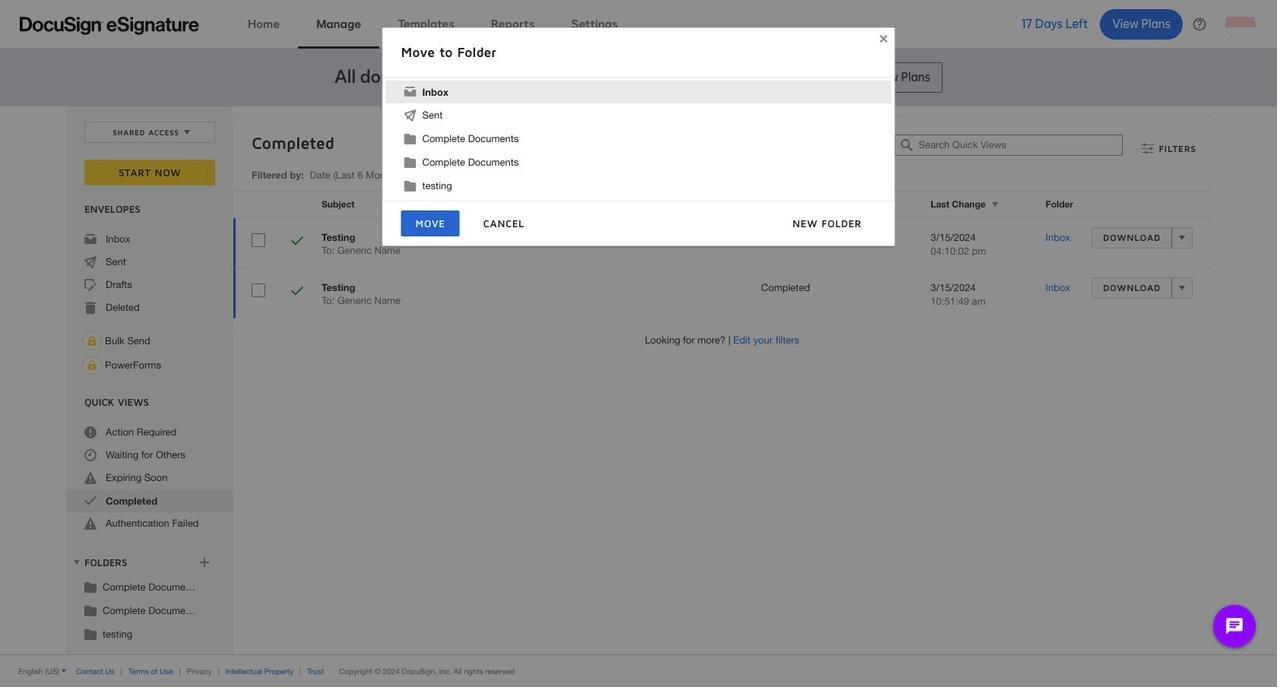 Task type: describe. For each thing, give the bounding box(es) containing it.
more info region
[[0, 655, 1278, 687]]

completed image
[[84, 495, 97, 507]]

completed image
[[291, 235, 303, 249]]

sent image
[[84, 256, 97, 268]]

inbox image
[[84, 233, 97, 246]]

folder image
[[84, 605, 97, 617]]

1 lock image from the top
[[83, 332, 101, 351]]

2 lock image from the top
[[83, 357, 101, 375]]

draft image
[[84, 279, 97, 291]]



Task type: vqa. For each thing, say whether or not it's contained in the screenshot.
Advanced Options List list
no



Task type: locate. For each thing, give the bounding box(es) containing it.
lock image
[[83, 332, 101, 351], [83, 357, 101, 375]]

Search Quick Views text field
[[919, 135, 1123, 155]]

2 folder image from the top
[[84, 628, 97, 640]]

alert image
[[84, 518, 97, 530]]

0 vertical spatial folder image
[[84, 581, 97, 593]]

folder image
[[84, 581, 97, 593], [84, 628, 97, 640]]

completed image
[[291, 285, 303, 300]]

1 folder image from the top
[[84, 581, 97, 593]]

alert image
[[84, 472, 97, 484]]

docusign esignature image
[[20, 16, 199, 35]]

0 vertical spatial lock image
[[83, 332, 101, 351]]

1 vertical spatial folder image
[[84, 628, 97, 640]]

trash image
[[84, 302, 97, 314]]

action required image
[[84, 427, 97, 439]]

clock image
[[84, 449, 97, 462]]

folder image down folder icon
[[84, 628, 97, 640]]

1 vertical spatial lock image
[[83, 357, 101, 375]]

view folders image
[[71, 557, 83, 569]]

folder image up folder icon
[[84, 581, 97, 593]]



